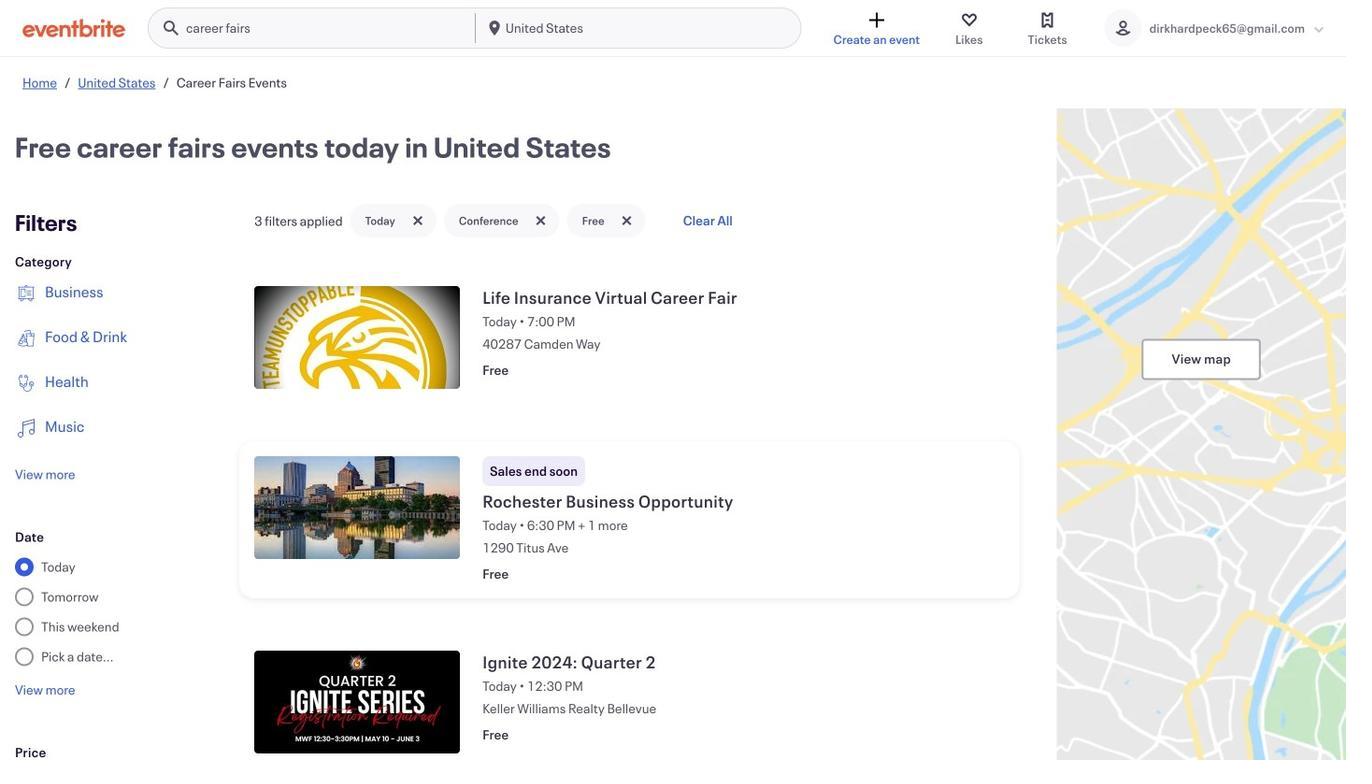 Task type: vqa. For each thing, say whether or not it's contained in the screenshot.
Rochester Business Opportunity primary image
yes



Task type: locate. For each thing, give the bounding box(es) containing it.
view more element
[[15, 466, 75, 483], [15, 681, 75, 698]]

life insurance virtual career fair primary image image
[[254, 286, 460, 389]]

1 view more element from the top
[[15, 466, 75, 483]]

rochester business opportunity primary image image
[[254, 456, 460, 559]]

1 vertical spatial view more element
[[15, 681, 75, 698]]

0 vertical spatial view more element
[[15, 466, 75, 483]]



Task type: describe. For each thing, give the bounding box(es) containing it.
eventbrite image
[[22, 19, 125, 37]]

main navigation element
[[148, 7, 802, 49]]

2 view more element from the top
[[15, 681, 75, 698]]

ignite 2024: quarter 2 primary image image
[[254, 651, 460, 754]]



